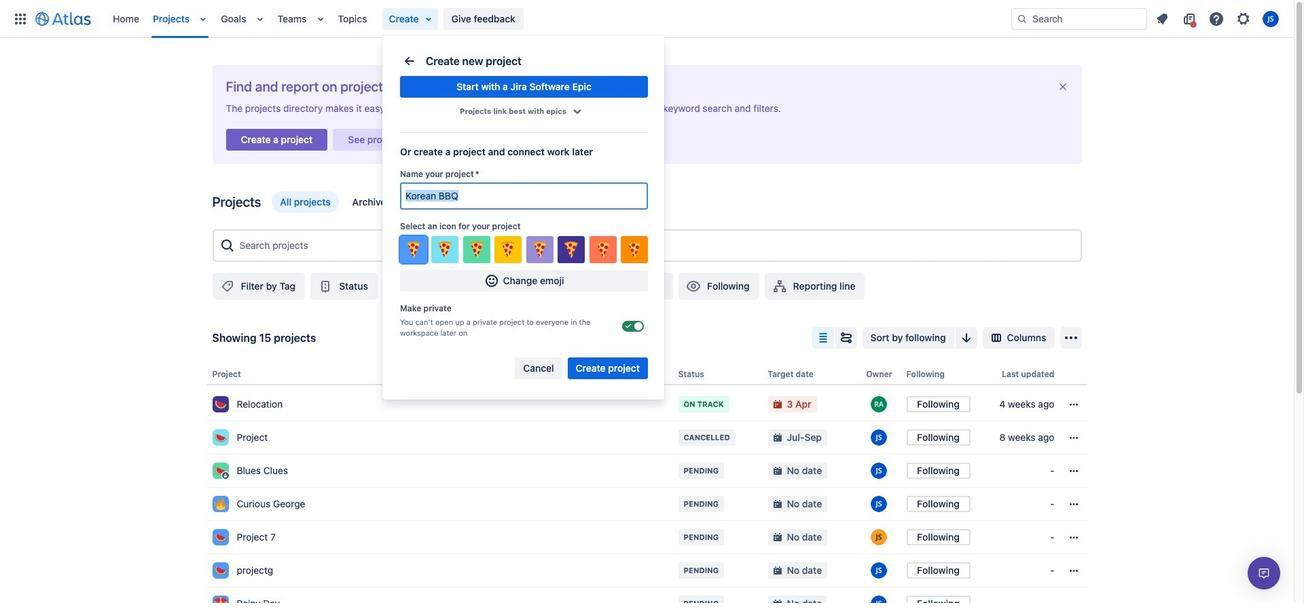 Task type: describe. For each thing, give the bounding box(es) containing it.
Search projects field
[[235, 234, 1075, 258]]

show more projects image
[[567, 101, 588, 122]]

reverse sort order image
[[958, 330, 975, 346]]

open intercom messenger image
[[1256, 566, 1273, 582]]

display as list image
[[815, 330, 831, 346]]

following image
[[686, 279, 702, 295]]

search projects image
[[219, 238, 235, 254]]

settings image
[[1236, 11, 1252, 27]]

search image
[[1017, 13, 1028, 24]]

Search field
[[1012, 8, 1148, 30]]

list item inside list
[[382, 8, 438, 30]]

display as timeline image
[[838, 330, 854, 346]]



Task type: vqa. For each thing, say whether or not it's contained in the screenshot.
the bottommost confluence image
no



Task type: locate. For each thing, give the bounding box(es) containing it.
status image
[[317, 279, 334, 295]]

list
[[106, 0, 1012, 38], [1150, 8, 1286, 30]]

None search field
[[1012, 8, 1148, 30]]

top element
[[8, 0, 1012, 38]]

banner
[[0, 0, 1294, 38]]

group
[[515, 358, 648, 380]]

list item
[[382, 8, 438, 30]]

switch to... image
[[12, 11, 29, 27]]

account image
[[1263, 11, 1279, 27]]

0 horizontal spatial list
[[106, 0, 1012, 38]]

:pizza: image
[[406, 242, 422, 258], [406, 242, 422, 258], [437, 242, 453, 258], [437, 242, 453, 258], [469, 242, 485, 258], [532, 242, 548, 258], [595, 242, 611, 258], [626, 242, 643, 258]]

None field
[[402, 184, 647, 209]]

notifications image
[[1154, 11, 1171, 27]]

close banner image
[[1057, 82, 1068, 92]]

go back image
[[402, 53, 418, 69]]

:pizza: image
[[469, 242, 485, 258], [500, 242, 517, 258], [500, 242, 517, 258], [532, 242, 548, 258], [563, 242, 580, 258], [563, 242, 580, 258], [595, 242, 611, 258], [626, 242, 643, 258]]

tag image
[[219, 279, 235, 295]]

1 horizontal spatial list
[[1150, 8, 1286, 30]]

help image
[[1209, 11, 1225, 27]]



